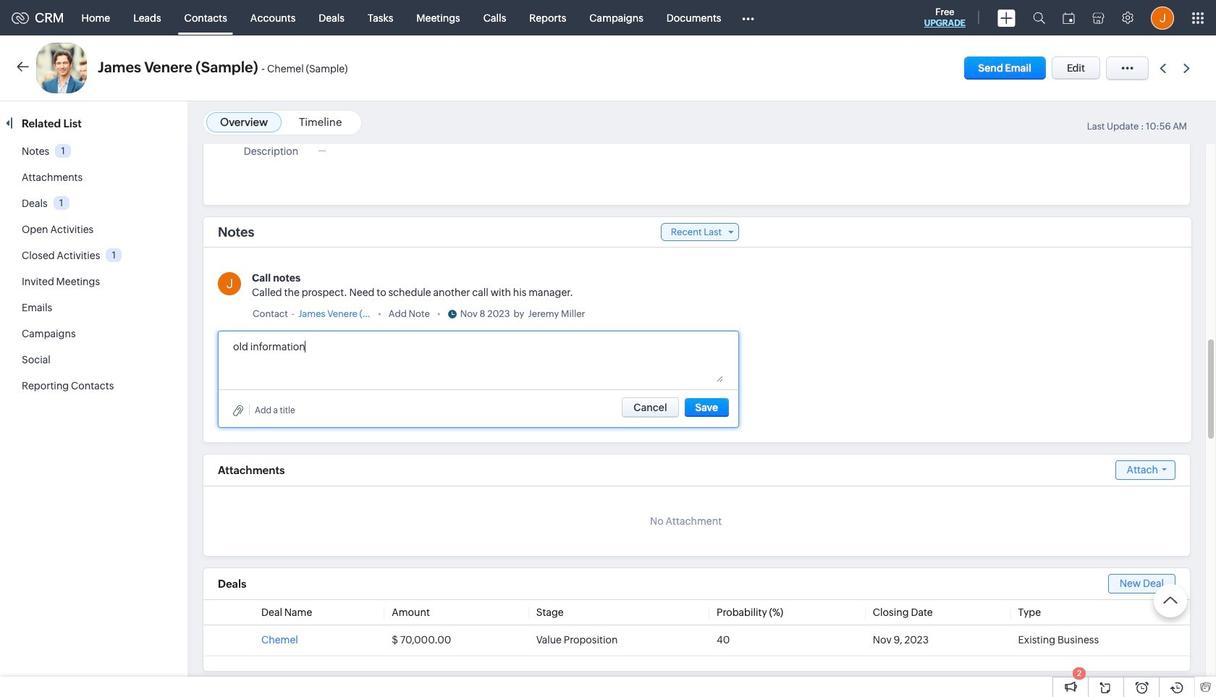 Task type: vqa. For each thing, say whether or not it's contained in the screenshot.
Next Record image
yes



Task type: locate. For each thing, give the bounding box(es) containing it.
calendar image
[[1063, 12, 1075, 24]]

next record image
[[1184, 63, 1193, 73]]

None button
[[622, 397, 679, 418], [685, 398, 729, 417], [622, 397, 679, 418], [685, 398, 729, 417]]

search element
[[1024, 0, 1054, 35]]

profile element
[[1142, 0, 1183, 35]]

Other Modules field
[[733, 6, 764, 29]]



Task type: describe. For each thing, give the bounding box(es) containing it.
search image
[[1033, 12, 1045, 24]]

create menu image
[[998, 9, 1016, 26]]

Add a note text field
[[233, 339, 723, 382]]

create menu element
[[989, 0, 1024, 35]]

profile image
[[1151, 6, 1174, 29]]

logo image
[[12, 12, 29, 24]]

previous record image
[[1160, 63, 1166, 73]]



